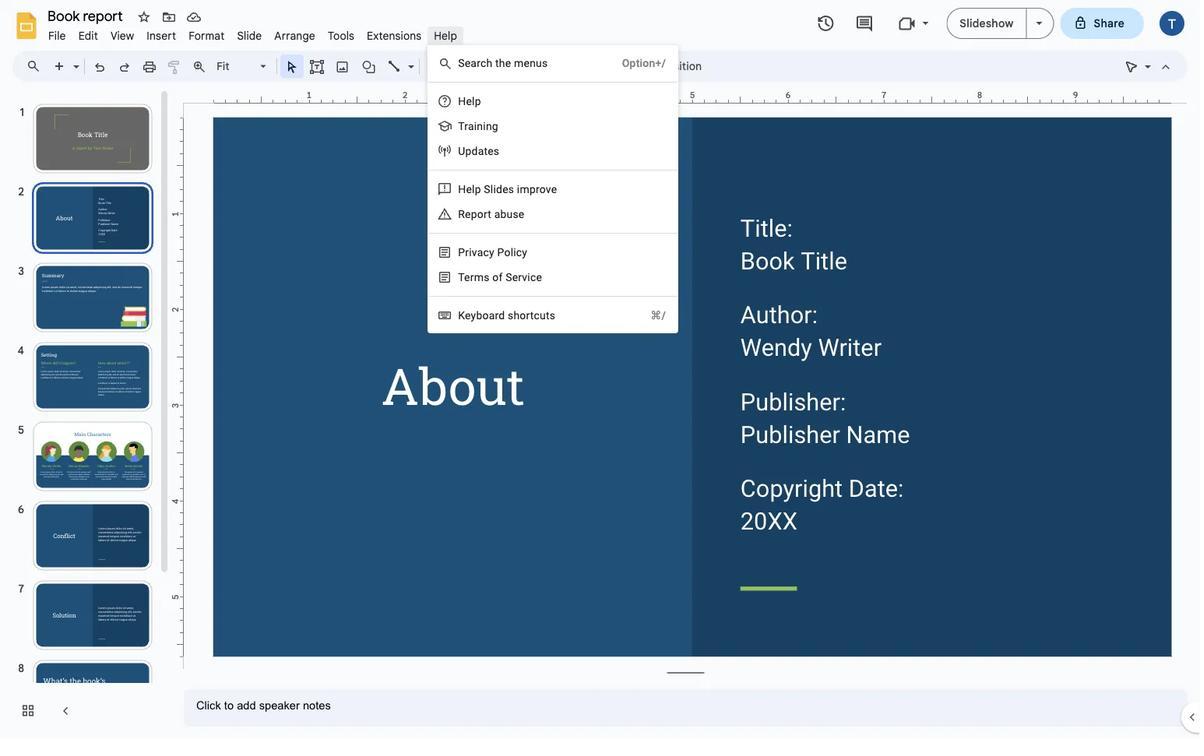 Task type: vqa. For each thing, say whether or not it's contained in the screenshot.
"Insert" menu item
yes



Task type: describe. For each thing, give the bounding box(es) containing it.
tools menu item
[[322, 26, 361, 45]]

of
[[493, 271, 503, 284]]

search the menus m element
[[458, 56, 553, 69]]

view menu item
[[104, 26, 140, 45]]

p rivacy policy
[[458, 246, 528, 259]]

keyboard shortcuts k element
[[458, 309, 560, 322]]

view
[[111, 29, 134, 42]]

raining
[[465, 120, 499, 132]]

slide
[[237, 29, 262, 42]]

eyboard
[[465, 309, 505, 322]]

training t element
[[458, 120, 503, 132]]

h
[[458, 95, 466, 108]]

edit menu item
[[72, 26, 104, 45]]

insert image image
[[334, 55, 352, 77]]

option+/
[[622, 56, 666, 69]]

policy
[[497, 246, 528, 259]]

elp
[[466, 95, 481, 108]]

mode and view toolbar
[[1120, 51, 1179, 82]]

slideshow
[[960, 16, 1014, 30]]

slides
[[484, 183, 514, 196]]

imp
[[517, 183, 536, 196]]

format
[[189, 29, 225, 42]]

transition button
[[644, 55, 709, 78]]

ove
[[540, 183, 557, 196]]

search
[[458, 56, 493, 69]]

k
[[458, 309, 465, 322]]

u
[[458, 145, 466, 157]]

main toolbar
[[5, 0, 710, 689]]

new slide with layout image
[[69, 56, 79, 62]]

edit
[[78, 29, 98, 42]]

search the m enus
[[458, 56, 548, 69]]

service
[[506, 271, 542, 284]]

extensions menu item
[[361, 26, 428, 45]]

p
[[458, 246, 465, 259]]

rivacy
[[465, 246, 495, 259]]

Star checkbox
[[133, 6, 155, 28]]

report a buse
[[458, 208, 525, 220]]

background
[[460, 59, 522, 73]]

theme
[[595, 59, 630, 73]]

enus
[[524, 56, 548, 69]]

the
[[496, 56, 511, 69]]

arrange
[[275, 29, 315, 42]]

help menu item
[[428, 26, 464, 45]]

terms of service s element
[[458, 271, 547, 284]]

report
[[458, 208, 492, 220]]

arrange menu item
[[268, 26, 322, 45]]

option+slash element
[[604, 55, 666, 71]]

k eyboard shortcuts
[[458, 309, 556, 322]]

transition
[[651, 59, 702, 73]]

report abuse a element
[[458, 208, 529, 220]]

help for help slides imp r ove
[[458, 183, 481, 196]]



Task type: locate. For each thing, give the bounding box(es) containing it.
menu bar banner
[[0, 0, 1201, 739]]

presentation options image
[[1037, 22, 1043, 25]]

menu
[[428, 45, 679, 333]]

help h element
[[458, 95, 486, 108]]

term s of service
[[458, 271, 542, 284]]

menu bar inside menu bar banner
[[42, 20, 464, 46]]

help right extensions
[[434, 29, 457, 42]]

⌘/
[[651, 309, 666, 322]]

buse
[[501, 208, 525, 220]]

a
[[494, 208, 501, 220]]

application containing slideshow
[[0, 0, 1201, 739]]

0 vertical spatial help
[[434, 29, 457, 42]]

r
[[536, 183, 540, 196]]

term
[[458, 271, 484, 284]]

help for help
[[434, 29, 457, 42]]

⌘slash element
[[632, 308, 666, 323]]

help
[[434, 29, 457, 42], [458, 183, 481, 196]]

extensions
[[367, 29, 422, 42]]

pdates
[[466, 145, 500, 157]]

shortcuts
[[508, 309, 556, 322]]

s
[[484, 271, 490, 284]]

menu containing search the
[[428, 45, 679, 333]]

slideshow button
[[947, 8, 1027, 39]]

background button
[[453, 55, 529, 78]]

navigation
[[0, 88, 171, 739]]

Menus field
[[19, 55, 54, 77]]

theme button
[[588, 55, 637, 78]]

help slides improve r element
[[458, 183, 562, 196]]

u pdates
[[458, 145, 500, 157]]

t raining
[[458, 120, 499, 132]]

file menu item
[[42, 26, 72, 45]]

updates u element
[[458, 145, 504, 157]]

menu bar
[[42, 20, 464, 46]]

live pointer settings image
[[1141, 56, 1152, 62]]

insert menu item
[[140, 26, 182, 45]]

share
[[1094, 16, 1125, 30]]

format menu item
[[182, 26, 231, 45]]

slide menu item
[[231, 26, 268, 45]]

tools
[[328, 29, 355, 42]]

privacy policy p element
[[458, 246, 532, 259]]

help slides imp r ove
[[458, 183, 557, 196]]

help inside menu
[[458, 183, 481, 196]]

menu bar containing file
[[42, 20, 464, 46]]

help up report
[[458, 183, 481, 196]]

help inside menu item
[[434, 29, 457, 42]]

insert
[[147, 29, 176, 42]]

h elp
[[458, 95, 481, 108]]

0 horizontal spatial help
[[434, 29, 457, 42]]

Rename text field
[[42, 6, 132, 25]]

application
[[0, 0, 1201, 739]]

share button
[[1061, 8, 1145, 39]]

1 vertical spatial help
[[458, 183, 481, 196]]

file
[[48, 29, 66, 42]]

shape image
[[360, 55, 378, 77]]

1 horizontal spatial help
[[458, 183, 481, 196]]

t
[[458, 120, 465, 132]]

m
[[514, 56, 524, 69]]

Zoom field
[[212, 55, 273, 78]]

Zoom text field
[[214, 55, 258, 77]]



